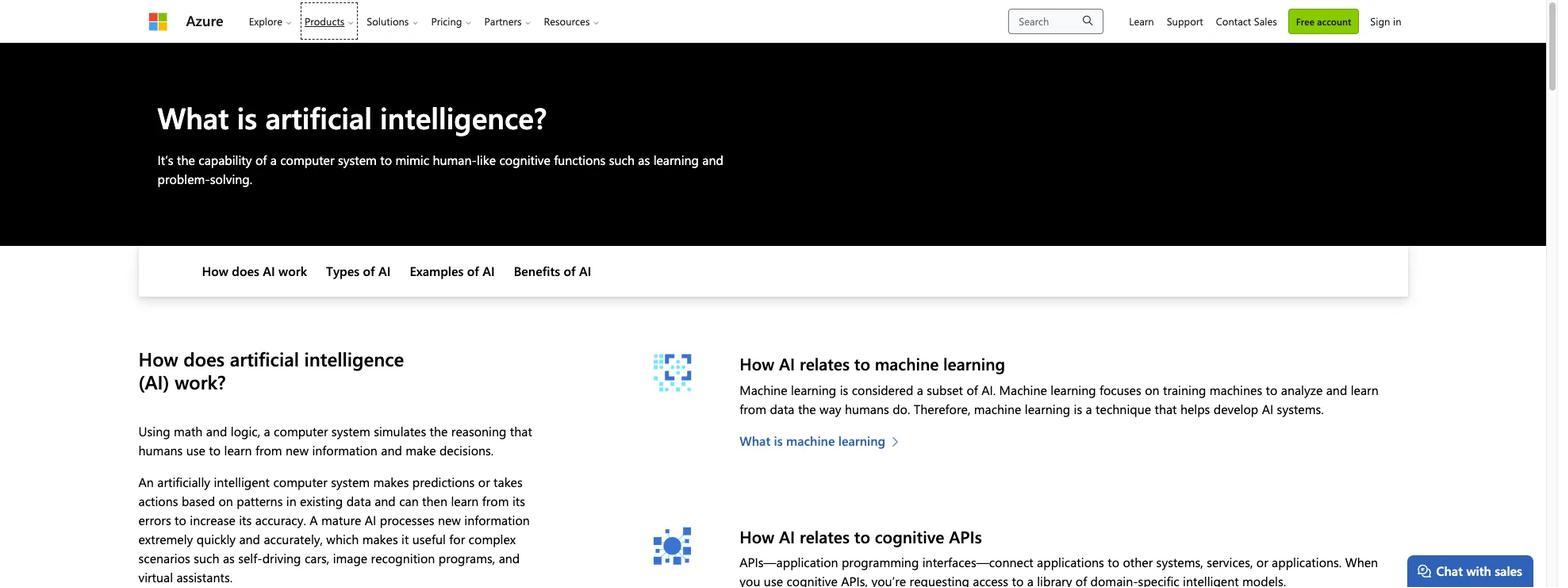 Task type: vqa. For each thing, say whether or not it's contained in the screenshot.
sustainability link
no



Task type: locate. For each thing, give the bounding box(es) containing it.
1 vertical spatial in
[[286, 493, 297, 509]]

0 horizontal spatial use
[[186, 442, 205, 459]]

1 vertical spatial machine
[[974, 400, 1022, 417]]

relates for machine
[[800, 353, 850, 375]]

cognitive down apis—application
[[787, 573, 838, 587]]

to up extremely
[[175, 512, 186, 528]]

cognitive up programming
[[875, 525, 945, 547]]

pricing button
[[425, 0, 478, 42]]

0 vertical spatial new
[[286, 442, 309, 459]]

makes up can
[[373, 474, 409, 490]]

intelligence
[[304, 346, 404, 372]]

0 vertical spatial on
[[1145, 381, 1160, 398]]

learn inside using math and logic, a computer system simulates the reasoning that humans use to learn from new information and make decisions.
[[224, 442, 252, 459]]

0 horizontal spatial data
[[346, 493, 371, 509]]

you're
[[872, 573, 906, 587]]

its down takes
[[513, 493, 525, 509]]

artificial inside the how does artificial intelligence (ai) work?
[[230, 346, 299, 372]]

computer down what is artificial intelligence?
[[280, 152, 334, 169]]

1 horizontal spatial learn
[[451, 493, 479, 509]]

humans inside using math and logic, a computer system simulates the reasoning that humans use to learn from new information and make decisions.
[[138, 442, 183, 459]]

new up for
[[438, 512, 461, 528]]

artificial
[[265, 98, 372, 136], [230, 346, 299, 372]]

learn down predictions
[[451, 493, 479, 509]]

how for how does ai work
[[202, 263, 228, 280]]

such right functions
[[609, 152, 635, 169]]

explore
[[249, 14, 282, 28]]

what is machine learning
[[740, 432, 886, 449]]

patterns
[[237, 493, 283, 509]]

and inside it's the capability of a computer system to mimic human-like cognitive functions such as learning and problem-solving.
[[703, 152, 724, 169]]

actions
[[138, 493, 178, 509]]

intelligence?
[[380, 98, 547, 136]]

the inside it's the capability of a computer system to mimic human-like cognitive functions such as learning and problem-solving.
[[177, 152, 195, 169]]

0 vertical spatial from
[[740, 400, 767, 417]]

of inside how ai relates to machine learning machine learning is considered a subset of ai. machine learning focuses on training machines to analyze and learn from data the way humans do. therefore, machine learning is a technique that helps develop ai systems.
[[967, 381, 978, 398]]

that right reasoning
[[510, 423, 532, 440]]

from up 'what is machine learning'
[[740, 400, 767, 417]]

from down logic,
[[255, 442, 282, 459]]

1 horizontal spatial cognitive
[[787, 573, 838, 587]]

1 horizontal spatial the
[[430, 423, 448, 440]]

0 vertical spatial learn
[[1351, 381, 1379, 398]]

1 horizontal spatial such
[[609, 152, 635, 169]]

0 vertical spatial does
[[232, 263, 259, 280]]

humans down considered
[[845, 400, 889, 417]]

1 vertical spatial does
[[183, 346, 225, 372]]

does right (ai)
[[183, 346, 225, 372]]

how inside how ai relates to machine learning machine learning is considered a subset of ai. machine learning focuses on training machines to analyze and learn from data the way humans do. therefore, machine learning is a technique that helps develop ai systems.
[[740, 353, 775, 375]]

learn
[[1351, 381, 1379, 398], [224, 442, 252, 459], [451, 493, 479, 509]]

use inside using math and logic, a computer system simulates the reasoning that humans use to learn from new information and make decisions.
[[186, 442, 205, 459]]

and
[[703, 152, 724, 169], [1326, 381, 1348, 398], [206, 423, 227, 440], [381, 442, 402, 459], [375, 493, 396, 509], [239, 531, 260, 547], [499, 550, 520, 567]]

on right the focuses
[[1145, 381, 1160, 398]]

2 relates from the top
[[800, 525, 850, 547]]

in up accuracy.
[[286, 493, 297, 509]]

0 horizontal spatial new
[[286, 442, 309, 459]]

1 vertical spatial information
[[464, 512, 530, 528]]

to inside an artificially intelligent computer system makes predictions or takes actions based on patterns in existing data and can then learn from its errors to increase its accuracy. a mature ai processes new information extremely quickly and accurately, which makes it useful for complex scenarios such as self-driving cars, image recognition programs, and virtual assistants.
[[175, 512, 186, 528]]

use down the math
[[186, 442, 205, 459]]

data up mature
[[346, 493, 371, 509]]

from down takes
[[482, 493, 509, 509]]

or inside an artificially intelligent computer system makes predictions or takes actions based on patterns in existing data and can then learn from its errors to increase its accuracy. a mature ai processes new information extremely quickly and accurately, which makes it useful for complex scenarios such as self-driving cars, image recognition programs, and virtual assistants.
[[478, 474, 490, 490]]

how inside how ai relates to cognitive apis apis—application programming interfaces—connect applications to other systems, services, or applications. when you use cognitive apis, you're requesting access to a library of domain-specific intelligent models.
[[740, 525, 775, 547]]

0 vertical spatial information
[[312, 442, 378, 459]]

1 horizontal spatial or
[[1257, 554, 1269, 570]]

what for what is artificial intelligence?
[[158, 98, 229, 136]]

0 horizontal spatial the
[[177, 152, 195, 169]]

what inside what is machine learning link
[[740, 432, 771, 449]]

predictions
[[412, 474, 475, 490]]

0 horizontal spatial from
[[255, 442, 282, 459]]

1 horizontal spatial humans
[[845, 400, 889, 417]]

takes
[[494, 474, 523, 490]]

chat
[[1437, 563, 1463, 579]]

then
[[422, 493, 448, 509]]

relates inside how ai relates to cognitive apis apis—application programming interfaces—connect applications to other systems, services, or applications. when you use cognitive apis, you're requesting access to a library of domain-specific intelligent models.
[[800, 525, 850, 547]]

how does ai work
[[202, 263, 307, 280]]

a
[[270, 152, 277, 169], [917, 381, 923, 398], [1086, 400, 1092, 417], [264, 423, 270, 440], [1027, 573, 1034, 587]]

0 horizontal spatial machine
[[786, 432, 835, 449]]

relates
[[800, 353, 850, 375], [800, 525, 850, 547]]

resources button
[[538, 0, 606, 42]]

0 vertical spatial intelligent
[[214, 474, 270, 490]]

such
[[609, 152, 635, 169], [194, 550, 219, 567]]

makes left it
[[362, 531, 398, 547]]

0 vertical spatial machine
[[875, 353, 939, 375]]

you
[[740, 573, 761, 587]]

data
[[770, 400, 795, 417], [346, 493, 371, 509]]

0 horizontal spatial cognitive
[[499, 152, 551, 169]]

1 vertical spatial system
[[332, 423, 370, 440]]

2 machine from the left
[[999, 381, 1047, 398]]

relates up way
[[800, 353, 850, 375]]

system
[[338, 152, 377, 169], [332, 423, 370, 440], [331, 474, 370, 490]]

information inside using math and logic, a computer system simulates the reasoning that humans use to learn from new information and make decisions.
[[312, 442, 378, 459]]

the
[[177, 152, 195, 169], [798, 400, 816, 417], [430, 423, 448, 440]]

a right capability
[[270, 152, 277, 169]]

information up existing
[[312, 442, 378, 459]]

1 vertical spatial data
[[346, 493, 371, 509]]

machine down ai.
[[974, 400, 1022, 417]]

in
[[1393, 14, 1402, 28], [286, 493, 297, 509]]

1 horizontal spatial use
[[764, 573, 783, 587]]

1 vertical spatial from
[[255, 442, 282, 459]]

or left takes
[[478, 474, 490, 490]]

0 vertical spatial what
[[158, 98, 229, 136]]

does
[[232, 263, 259, 280], [183, 346, 225, 372]]

0 vertical spatial data
[[770, 400, 795, 417]]

of right capability
[[255, 152, 267, 169]]

the left way
[[798, 400, 816, 417]]

1 horizontal spatial new
[[438, 512, 461, 528]]

1 horizontal spatial machine
[[875, 353, 939, 375]]

analyze
[[1281, 381, 1323, 398]]

the up problem-
[[177, 152, 195, 169]]

use inside how ai relates to cognitive apis apis—application programming interfaces—connect applications to other systems, services, or applications. when you use cognitive apis, you're requesting access to a library of domain-specific intelligent models.
[[764, 573, 783, 587]]

what is artificial intelligence?
[[158, 98, 547, 136]]

2 vertical spatial system
[[331, 474, 370, 490]]

to left analyze
[[1266, 381, 1278, 398]]

0 vertical spatial in
[[1393, 14, 1402, 28]]

data up 'what is machine learning'
[[770, 400, 795, 417]]

to inside it's the capability of a computer system to mimic human-like cognitive functions such as learning and problem-solving.
[[380, 152, 392, 169]]

the up the make
[[430, 423, 448, 440]]

0 horizontal spatial does
[[183, 346, 225, 372]]

system inside using math and logic, a computer system simulates the reasoning that humans use to learn from new information and make decisions.
[[332, 423, 370, 440]]

2 vertical spatial the
[[430, 423, 448, 440]]

on up increase at the left bottom
[[219, 493, 233, 509]]

computer for of
[[280, 152, 334, 169]]

0 horizontal spatial in
[[286, 493, 297, 509]]

benefits
[[514, 263, 560, 280]]

with
[[1467, 563, 1492, 579]]

1 vertical spatial on
[[219, 493, 233, 509]]

can
[[399, 493, 419, 509]]

what for what is machine learning
[[740, 432, 771, 449]]

0 vertical spatial as
[[638, 152, 650, 169]]

1 horizontal spatial on
[[1145, 381, 1160, 398]]

as left self-
[[223, 550, 235, 567]]

how inside the how does artificial intelligence (ai) work?
[[138, 346, 178, 372]]

systems,
[[1157, 554, 1204, 570]]

cognitive
[[499, 152, 551, 169], [875, 525, 945, 547], [787, 573, 838, 587]]

system down what is artificial intelligence?
[[338, 152, 377, 169]]

computer inside it's the capability of a computer system to mimic human-like cognitive functions such as learning and problem-solving.
[[280, 152, 334, 169]]

1 horizontal spatial what
[[740, 432, 771, 449]]

of right types on the top left of the page
[[363, 263, 375, 280]]

of right benefits
[[564, 263, 576, 280]]

recognition
[[371, 550, 435, 567]]

machine right ai.
[[999, 381, 1047, 398]]

1 horizontal spatial intelligent
[[1183, 573, 1239, 587]]

1 horizontal spatial its
[[513, 493, 525, 509]]

simulates
[[374, 423, 426, 440]]

system for to
[[338, 152, 377, 169]]

from inside how ai relates to machine learning machine learning is considered a subset of ai. machine learning focuses on training machines to analyze and learn from data the way humans do. therefore, machine learning is a technique that helps develop ai systems.
[[740, 400, 767, 417]]

1 vertical spatial relates
[[800, 525, 850, 547]]

to up domain-
[[1108, 554, 1120, 570]]

apis
[[949, 525, 982, 547]]

as right functions
[[638, 152, 650, 169]]

0 horizontal spatial learn
[[224, 442, 252, 459]]

capability
[[199, 152, 252, 169]]

new up existing
[[286, 442, 309, 459]]

partners
[[484, 14, 522, 28]]

1 relates from the top
[[800, 353, 850, 375]]

0 horizontal spatial its
[[239, 512, 252, 528]]

artificially
[[157, 474, 210, 490]]

system left simulates at the left bottom
[[332, 423, 370, 440]]

0 horizontal spatial or
[[478, 474, 490, 490]]

system up existing
[[331, 474, 370, 490]]

1 horizontal spatial does
[[232, 263, 259, 280]]

learn right analyze
[[1351, 381, 1379, 398]]

driving
[[262, 550, 301, 567]]

learn link
[[1123, 0, 1161, 42]]

0 vertical spatial or
[[478, 474, 490, 490]]

machine up considered
[[875, 353, 939, 375]]

contact sales
[[1216, 14, 1277, 28]]

artificial for does
[[230, 346, 299, 372]]

intelligent up patterns
[[214, 474, 270, 490]]

1 vertical spatial that
[[510, 423, 532, 440]]

1 vertical spatial intelligent
[[1183, 573, 1239, 587]]

0 vertical spatial that
[[1155, 400, 1177, 417]]

2 vertical spatial from
[[482, 493, 509, 509]]

does inside the how does artificial intelligence (ai) work?
[[183, 346, 225, 372]]

sign in
[[1371, 14, 1402, 28]]

1 horizontal spatial information
[[464, 512, 530, 528]]

0 horizontal spatial machine
[[740, 381, 788, 398]]

products button
[[298, 0, 360, 42]]

2 vertical spatial learn
[[451, 493, 479, 509]]

therefore,
[[914, 400, 971, 417]]

benefits of ai link
[[514, 263, 591, 280]]

to left mimic
[[380, 152, 392, 169]]

0 vertical spatial relates
[[800, 353, 850, 375]]

computer up existing
[[273, 474, 328, 490]]

system inside it's the capability of a computer system to mimic human-like cognitive functions such as learning and problem-solving.
[[338, 152, 377, 169]]

2 horizontal spatial from
[[740, 400, 767, 417]]

resources
[[544, 14, 590, 28]]

1 horizontal spatial in
[[1393, 14, 1402, 28]]

2 horizontal spatial learn
[[1351, 381, 1379, 398]]

1 vertical spatial new
[[438, 512, 461, 528]]

that down the training
[[1155, 400, 1177, 417]]

2 vertical spatial cognitive
[[787, 573, 838, 587]]

increase
[[190, 512, 236, 528]]

0 horizontal spatial intelligent
[[214, 474, 270, 490]]

1 horizontal spatial data
[[770, 400, 795, 417]]

that inside how ai relates to machine learning machine learning is considered a subset of ai. machine learning focuses on training machines to analyze and learn from data the way humans do. therefore, machine learning is a technique that helps develop ai systems.
[[1155, 400, 1177, 417]]

0 horizontal spatial information
[[312, 442, 378, 459]]

1 vertical spatial as
[[223, 550, 235, 567]]

benefits of ai
[[514, 263, 591, 280]]

humans
[[845, 400, 889, 417], [138, 442, 183, 459]]

how for how ai relates to cognitive apis apis—application programming interfaces—connect applications to other systems, services, or applications. when you use cognitive apis, you're requesting access to a library of domain-specific intelligent models.
[[740, 525, 775, 547]]

learn inside an artificially intelligent computer system makes predictions or takes actions based on patterns in existing data and can then learn from its errors to increase its accuracy. a mature ai processes new information extremely quickly and accurately, which makes it useful for complex scenarios such as self-driving cars, image recognition programs, and virtual assistants.
[[451, 493, 479, 509]]

free account
[[1296, 15, 1352, 27]]

relates inside how ai relates to machine learning machine learning is considered a subset of ai. machine learning focuses on training machines to analyze and learn from data the way humans do. therefore, machine learning is a technique that helps develop ai systems.
[[800, 353, 850, 375]]

a right logic,
[[264, 423, 270, 440]]

using
[[138, 423, 170, 440]]

errors
[[138, 512, 171, 528]]

contact sales link
[[1210, 0, 1284, 42]]

1 vertical spatial or
[[1257, 554, 1269, 570]]

0 horizontal spatial such
[[194, 550, 219, 567]]

to up artificially
[[209, 442, 221, 459]]

of down applications
[[1076, 573, 1087, 587]]

use right you
[[764, 573, 783, 587]]

existing
[[300, 493, 343, 509]]

cognitive right "like"
[[499, 152, 551, 169]]

is
[[237, 98, 257, 136], [840, 381, 848, 398], [1074, 400, 1082, 417], [774, 432, 783, 449]]

explore button
[[243, 0, 298, 42]]

0 vertical spatial artificial
[[265, 98, 372, 136]]

0 vertical spatial humans
[[845, 400, 889, 417]]

intelligent down services,
[[1183, 573, 1239, 587]]

to right access
[[1012, 573, 1024, 587]]

1 vertical spatial artificial
[[230, 346, 299, 372]]

1 vertical spatial makes
[[362, 531, 398, 547]]

2 vertical spatial computer
[[273, 474, 328, 490]]

humans down using
[[138, 442, 183, 459]]

1 vertical spatial the
[[798, 400, 816, 417]]

examples
[[410, 263, 464, 280]]

makes
[[373, 474, 409, 490], [362, 531, 398, 547]]

computer inside using math and logic, a computer system simulates the reasoning that humans use to learn from new information and make decisions.
[[274, 423, 328, 440]]

1 vertical spatial humans
[[138, 442, 183, 459]]

or up models.
[[1257, 554, 1269, 570]]

information
[[312, 442, 378, 459], [464, 512, 530, 528]]

1 horizontal spatial machine
[[999, 381, 1047, 398]]

cognitive inside it's the capability of a computer system to mimic human-like cognitive functions such as learning and problem-solving.
[[499, 152, 551, 169]]

2 horizontal spatial the
[[798, 400, 816, 417]]

chat with sales button
[[1407, 555, 1534, 587]]

0 horizontal spatial what
[[158, 98, 229, 136]]

does left the work
[[232, 263, 259, 280]]

in right sign
[[1393, 14, 1402, 28]]

of left ai.
[[967, 381, 978, 398]]

0 horizontal spatial as
[[223, 550, 235, 567]]

solutions
[[367, 14, 409, 28]]

computer right logic,
[[274, 423, 328, 440]]

1 horizontal spatial as
[[638, 152, 650, 169]]

such up assistants.
[[194, 550, 219, 567]]

requesting
[[910, 573, 970, 587]]

0 horizontal spatial that
[[510, 423, 532, 440]]

does for artificial
[[183, 346, 225, 372]]

support link
[[1161, 0, 1210, 42]]

0 vertical spatial such
[[609, 152, 635, 169]]

humans inside how ai relates to machine learning machine learning is considered a subset of ai. machine learning focuses on training machines to analyze and learn from data the way humans do. therefore, machine learning is a technique that helps develop ai systems.
[[845, 400, 889, 417]]

that
[[1155, 400, 1177, 417], [510, 423, 532, 440]]

such inside it's the capability of a computer system to mimic human-like cognitive functions such as learning and problem-solving.
[[609, 152, 635, 169]]

0 vertical spatial the
[[177, 152, 195, 169]]

in inside an artificially intelligent computer system makes predictions or takes actions based on patterns in existing data and can then learn from its errors to increase its accuracy. a mature ai processes new information extremely quickly and accurately, which makes it useful for complex scenarios such as self-driving cars, image recognition programs, and virtual assistants.
[[286, 493, 297, 509]]

machine down way
[[786, 432, 835, 449]]

sales
[[1254, 14, 1277, 28]]

models.
[[1243, 573, 1286, 587]]

its
[[513, 493, 525, 509], [239, 512, 252, 528]]

1 vertical spatial computer
[[274, 423, 328, 440]]

its down patterns
[[239, 512, 252, 528]]

how
[[202, 263, 228, 280], [138, 346, 178, 372], [740, 353, 775, 375], [740, 525, 775, 547]]

services,
[[1207, 554, 1253, 570]]

free account link
[[1288, 8, 1360, 34]]

technique
[[1096, 400, 1151, 417]]

1 vertical spatial what
[[740, 432, 771, 449]]

1 vertical spatial use
[[764, 573, 783, 587]]

information up complex
[[464, 512, 530, 528]]

relates up apis—application
[[800, 525, 850, 547]]

machine up 'what is machine learning'
[[740, 381, 788, 398]]

0 vertical spatial computer
[[280, 152, 334, 169]]

1 horizontal spatial from
[[482, 493, 509, 509]]

1 vertical spatial learn
[[224, 442, 252, 459]]

information inside an artificially intelligent computer system makes predictions or takes actions based on patterns in existing data and can then learn from its errors to increase its accuracy. a mature ai processes new information extremely quickly and accurately, which makes it useful for complex scenarios such as self-driving cars, image recognition programs, and virtual assistants.
[[464, 512, 530, 528]]

useful
[[412, 531, 446, 547]]

0 vertical spatial system
[[338, 152, 377, 169]]

0 vertical spatial use
[[186, 442, 205, 459]]

0 horizontal spatial humans
[[138, 442, 183, 459]]

1 horizontal spatial that
[[1155, 400, 1177, 417]]

intelligent inside how ai relates to cognitive apis apis—application programming interfaces—connect applications to other systems, services, or applications. when you use cognitive apis, you're requesting access to a library of domain-specific intelligent models.
[[1183, 573, 1239, 587]]

learn down logic,
[[224, 442, 252, 459]]

a left library
[[1027, 573, 1034, 587]]

0 vertical spatial cognitive
[[499, 152, 551, 169]]

to up considered
[[854, 353, 870, 375]]

a left technique
[[1086, 400, 1092, 417]]

intelligent
[[214, 474, 270, 490], [1183, 573, 1239, 587]]

system inside an artificially intelligent computer system makes predictions or takes actions based on patterns in existing data and can then learn from its errors to increase its accuracy. a mature ai processes new information extremely quickly and accurately, which makes it useful for complex scenarios such as self-driving cars, image recognition programs, and virtual assistants.
[[331, 474, 370, 490]]



Task type: describe. For each thing, give the bounding box(es) containing it.
what is machine learning link
[[740, 431, 907, 450]]

using math and logic, a computer system simulates the reasoning that humans use to learn from new information and make decisions.
[[138, 423, 532, 459]]

way
[[820, 400, 842, 417]]

does for ai
[[232, 263, 259, 280]]

to up programming
[[854, 525, 870, 547]]

access
[[973, 573, 1009, 587]]

on inside an artificially intelligent computer system makes predictions or takes actions based on patterns in existing data and can then learn from its errors to increase its accuracy. a mature ai processes new information extremely quickly and accurately, which makes it useful for complex scenarios such as self-driving cars, image recognition programs, and virtual assistants.
[[219, 493, 233, 509]]

on inside how ai relates to machine learning machine learning is considered a subset of ai. machine learning focuses on training machines to analyze and learn from data the way humans do. therefore, machine learning is a technique that helps develop ai systems.
[[1145, 381, 1160, 398]]

like
[[477, 152, 496, 169]]

problem-
[[158, 171, 210, 188]]

from inside using math and logic, a computer system simulates the reasoning that humans use to learn from new information and make decisions.
[[255, 442, 282, 459]]

Search azure.com text field
[[1009, 8, 1104, 34]]

how ai relates to machine learning machine learning is considered a subset of ai. machine learning focuses on training machines to analyze and learn from data the way humans do. therefore, machine learning is a technique that helps develop ai systems.
[[740, 353, 1379, 417]]

how does ai work link
[[202, 263, 307, 280]]

ai inside how ai relates to cognitive apis apis—application programming interfaces—connect applications to other systems, services, or applications. when you use cognitive apis, you're requesting access to a library of domain-specific intelligent models.
[[779, 525, 795, 547]]

a
[[310, 512, 318, 528]]

or inside how ai relates to cognitive apis apis—application programming interfaces—connect applications to other systems, services, or applications. when you use cognitive apis, you're requesting access to a library of domain-specific intelligent models.
[[1257, 554, 1269, 570]]

intelligent inside an artificially intelligent computer system makes predictions or takes actions based on patterns in existing data and can then learn from its errors to increase its accuracy. a mature ai processes new information extremely quickly and accurately, which makes it useful for complex scenarios such as self-driving cars, image recognition programs, and virtual assistants.
[[214, 474, 270, 490]]

2 horizontal spatial cognitive
[[875, 525, 945, 547]]

how for how does artificial intelligence (ai) work?
[[138, 346, 178, 372]]

1 machine from the left
[[740, 381, 788, 398]]

library
[[1037, 573, 1072, 587]]

new inside an artificially intelligent computer system makes predictions or takes actions based on patterns in existing data and can then learn from its errors to increase its accuracy. a mature ai processes new information extremely quickly and accurately, which makes it useful for complex scenarios such as self-driving cars, image recognition programs, and virtual assistants.
[[438, 512, 461, 528]]

data inside an artificially intelligent computer system makes predictions or takes actions based on patterns in existing data and can then learn from its errors to increase its accuracy. a mature ai processes new information extremely quickly and accurately, which makes it useful for complex scenarios such as self-driving cars, image recognition programs, and virtual assistants.
[[346, 493, 371, 509]]

as inside an artificially intelligent computer system makes predictions or takes actions based on patterns in existing data and can then learn from its errors to increase its accuracy. a mature ai processes new information extremely quickly and accurately, which makes it useful for complex scenarios such as self-driving cars, image recognition programs, and virtual assistants.
[[223, 550, 235, 567]]

the inside how ai relates to machine learning machine learning is considered a subset of ai. machine learning focuses on training machines to analyze and learn from data the way humans do. therefore, machine learning is a technique that helps develop ai systems.
[[798, 400, 816, 417]]

new inside using math and logic, a computer system simulates the reasoning that humans use to learn from new information and make decisions.
[[286, 442, 309, 459]]

azure link
[[186, 10, 224, 32]]

data inside how ai relates to machine learning machine learning is considered a subset of ai. machine learning focuses on training machines to analyze and learn from data the way humans do. therefore, machine learning is a technique that helps develop ai systems.
[[770, 400, 795, 417]]

support
[[1167, 14, 1204, 28]]

products
[[305, 14, 345, 28]]

chat with sales
[[1437, 563, 1523, 579]]

contact
[[1216, 14, 1252, 28]]

a inside how ai relates to cognitive apis apis—application programming interfaces—connect applications to other systems, services, or applications. when you use cognitive apis, you're requesting access to a library of domain-specific intelligent models.
[[1027, 573, 1034, 587]]

in inside sign in link
[[1393, 14, 1402, 28]]

systems.
[[1277, 400, 1324, 417]]

domain-
[[1091, 573, 1138, 587]]

it's
[[158, 152, 173, 169]]

learning inside it's the capability of a computer system to mimic human-like cognitive functions such as learning and problem-solving.
[[654, 152, 699, 169]]

is inside what is machine learning link
[[774, 432, 783, 449]]

learn
[[1129, 14, 1154, 28]]

which
[[326, 531, 359, 547]]

a inside using math and logic, a computer system simulates the reasoning that humans use to learn from new information and make decisions.
[[264, 423, 270, 440]]

1 vertical spatial its
[[239, 512, 252, 528]]

how ai relates to cognitive apis apis—application programming interfaces—connect applications to other systems, services, or applications. when you use cognitive apis, you're requesting access to a library of domain-specific intelligent models.
[[740, 525, 1378, 587]]

examples of ai link
[[410, 263, 495, 280]]

how for how ai relates to machine learning machine learning is considered a subset of ai. machine learning focuses on training machines to analyze and learn from data the way humans do. therefore, machine learning is a technique that helps develop ai systems.
[[740, 353, 775, 375]]

work
[[279, 263, 307, 280]]

applications.
[[1272, 554, 1342, 570]]

types of ai
[[326, 263, 391, 280]]

solutions button
[[360, 0, 425, 42]]

specific
[[1138, 573, 1180, 587]]

it
[[402, 531, 409, 547]]

types
[[326, 263, 360, 280]]

computer for logic,
[[274, 423, 328, 440]]

reasoning
[[451, 423, 507, 440]]

helps
[[1181, 400, 1210, 417]]

from inside an artificially intelligent computer system makes predictions or takes actions based on patterns in existing data and can then learn from its errors to increase its accuracy. a mature ai processes new information extremely quickly and accurately, which makes it useful for complex scenarios such as self-driving cars, image recognition programs, and virtual assistants.
[[482, 493, 509, 509]]

other
[[1123, 554, 1153, 570]]

functions
[[554, 152, 606, 169]]

ai.
[[982, 381, 996, 398]]

types of ai link
[[326, 263, 391, 280]]

0 vertical spatial makes
[[373, 474, 409, 490]]

virtual
[[138, 569, 173, 586]]

as inside it's the capability of a computer system to mimic human-like cognitive functions such as learning and problem-solving.
[[638, 152, 650, 169]]

it's the capability of a computer system to mimic human-like cognitive functions such as learning and problem-solving.
[[158, 152, 724, 188]]

a left subset
[[917, 381, 923, 398]]

image
[[333, 550, 368, 567]]

scenarios
[[138, 550, 190, 567]]

processes
[[380, 512, 434, 528]]

work?
[[175, 369, 226, 395]]

account
[[1317, 15, 1352, 27]]

relates for cognitive
[[800, 525, 850, 547]]

sales
[[1495, 563, 1523, 579]]

when
[[1346, 554, 1378, 570]]

of inside it's the capability of a computer system to mimic human-like cognitive functions such as learning and problem-solving.
[[255, 152, 267, 169]]

of right examples at the left top of the page
[[467, 263, 479, 280]]

computer inside an artificially intelligent computer system makes predictions or takes actions based on patterns in existing data and can then learn from its errors to increase its accuracy. a mature ai processes new information extremely quickly and accurately, which makes it useful for complex scenarios such as self-driving cars, image recognition programs, and virtual assistants.
[[273, 474, 328, 490]]

self-
[[238, 550, 262, 567]]

how does artificial intelligence (ai) work?
[[138, 346, 404, 395]]

accurately,
[[264, 531, 323, 547]]

human-
[[433, 152, 477, 169]]

assistants.
[[177, 569, 233, 586]]

examples of ai
[[410, 263, 495, 280]]

an artificially intelligent computer system makes predictions or takes actions based on patterns in existing data and can then learn from its errors to increase its accuracy. a mature ai processes new information extremely quickly and accurately, which makes it useful for complex scenarios such as self-driving cars, image recognition programs, and virtual assistants.
[[138, 474, 530, 586]]

apis,
[[841, 573, 868, 587]]

training
[[1163, 381, 1206, 398]]

sign in link
[[1364, 0, 1408, 42]]

make
[[406, 442, 436, 459]]

applications
[[1037, 554, 1104, 570]]

cars,
[[305, 550, 330, 567]]

sign
[[1371, 14, 1391, 28]]

mature
[[321, 512, 361, 528]]

artificial for is
[[265, 98, 372, 136]]

solving.
[[210, 171, 252, 188]]

apis—application
[[740, 554, 838, 570]]

2 horizontal spatial machine
[[974, 400, 1022, 417]]

2 vertical spatial machine
[[786, 432, 835, 449]]

accuracy.
[[255, 512, 306, 528]]

0 vertical spatial its
[[513, 493, 525, 509]]

ai inside an artificially intelligent computer system makes predictions or takes actions based on patterns in existing data and can then learn from its errors to increase its accuracy. a mature ai processes new information extremely quickly and accurately, which makes it useful for complex scenarios such as self-driving cars, image recognition programs, and virtual assistants.
[[365, 512, 376, 528]]

programs,
[[439, 550, 495, 567]]

math
[[174, 423, 203, 440]]

to inside using math and logic, a computer system simulates the reasoning that humans use to learn from new information and make decisions.
[[209, 442, 221, 459]]

extremely
[[138, 531, 193, 547]]

considered
[[852, 381, 914, 398]]

the inside using math and logic, a computer system simulates the reasoning that humans use to learn from new information and make decisions.
[[430, 423, 448, 440]]

such inside an artificially intelligent computer system makes predictions or takes actions based on patterns in existing data and can then learn from its errors to increase its accuracy. a mature ai processes new information extremely quickly and accurately, which makes it useful for complex scenarios such as self-driving cars, image recognition programs, and virtual assistants.
[[194, 550, 219, 567]]

pricing
[[431, 14, 462, 28]]

Global search field
[[1009, 8, 1104, 34]]

logic,
[[231, 423, 260, 440]]

programming
[[842, 554, 919, 570]]

of inside how ai relates to cognitive apis apis—application programming interfaces—connect applications to other systems, services, or applications. when you use cognitive apis, you're requesting access to a library of domain-specific intelligent models.
[[1076, 573, 1087, 587]]

primary element
[[138, 0, 615, 42]]

system for simulates
[[332, 423, 370, 440]]

complex
[[469, 531, 516, 547]]

an
[[138, 474, 154, 490]]

do.
[[893, 400, 911, 417]]

learn inside how ai relates to machine learning machine learning is considered a subset of ai. machine learning focuses on training machines to analyze and learn from data the way humans do. therefore, machine learning is a technique that helps develop ai systems.
[[1351, 381, 1379, 398]]

that inside using math and logic, a computer system simulates the reasoning that humans use to learn from new information and make decisions.
[[510, 423, 532, 440]]

a inside it's the capability of a computer system to mimic human-like cognitive functions such as learning and problem-solving.
[[270, 152, 277, 169]]

and inside how ai relates to machine learning machine learning is considered a subset of ai. machine learning focuses on training machines to analyze and learn from data the way humans do. therefore, machine learning is a technique that helps develop ai systems.
[[1326, 381, 1348, 398]]

develop
[[1214, 400, 1259, 417]]

interfaces—connect
[[923, 554, 1034, 570]]



